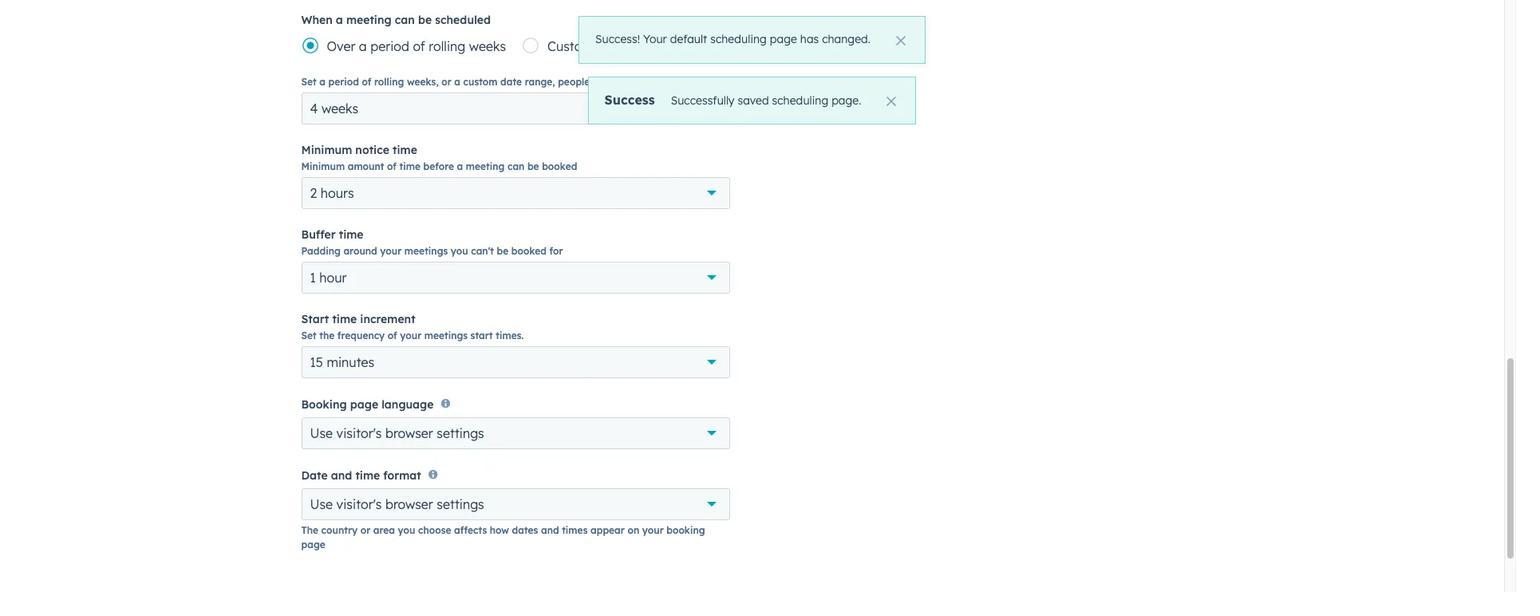 Task type: describe. For each thing, give the bounding box(es) containing it.
scheduling inside success alert
[[772, 93, 829, 108]]

buffer time padding around your meetings you can't be booked for
[[301, 227, 563, 257]]

time inside start time increment set the frequency of your meetings start times.
[[332, 312, 357, 326]]

format
[[383, 469, 421, 483]]

1 hour button
[[301, 262, 730, 293]]

padding
[[301, 245, 341, 257]]

frequency
[[337, 329, 385, 341]]

calendar
[[675, 76, 717, 88]]

use visitor's browser settings for time
[[310, 497, 484, 513]]

scheduled
[[435, 13, 491, 27]]

changed.
[[822, 32, 871, 46]]

before
[[423, 160, 454, 172]]

start
[[471, 329, 493, 341]]

booked inside "buffer time padding around your meetings you can't be booked for"
[[511, 245, 547, 257]]

close image for success! your default scheduling page has changed. alert
[[896, 36, 906, 45]]

successfully
[[671, 93, 735, 108]]

1
[[310, 270, 316, 286]]

times.
[[496, 329, 524, 341]]

increment
[[360, 312, 416, 326]]

hours
[[321, 185, 354, 201]]

on
[[628, 525, 640, 537]]

scheduling inside alert
[[711, 32, 767, 46]]

successfully saved scheduling page.
[[671, 93, 862, 108]]

of inside start time increment set the frequency of your meetings start times.
[[388, 329, 397, 341]]

booked inside minimum notice time minimum amount of time before a meeting can be booked
[[542, 160, 577, 172]]

your inside start time increment set the frequency of your meetings start times.
[[400, 329, 422, 341]]

booking
[[301, 398, 347, 412]]

date
[[301, 469, 328, 483]]

rolling for weeks
[[429, 38, 466, 54]]

browser for booking page language
[[386, 425, 433, 441]]

set a period of rolling weeks, or a custom date range, people can book in your calendar
[[301, 76, 717, 88]]

0 vertical spatial or
[[442, 76, 452, 88]]

period for over
[[371, 38, 409, 54]]

dates
[[512, 525, 538, 537]]

success! your default scheduling page has changed.
[[596, 32, 871, 46]]

you inside the country or area you choose affects how dates and times appear on your booking page
[[398, 525, 415, 537]]

booking page language
[[301, 398, 434, 412]]

date and time format
[[301, 469, 421, 483]]

area
[[373, 525, 395, 537]]

use visitor's browser settings button for date and time format
[[301, 489, 730, 521]]

rolling for weeks,
[[374, 76, 404, 88]]

saved
[[738, 93, 769, 108]]

2 hours button
[[301, 177, 730, 209]]

a left custom
[[454, 76, 461, 88]]

around
[[344, 245, 377, 257]]

0 horizontal spatial and
[[331, 469, 352, 483]]

weeks,
[[407, 76, 439, 88]]

over
[[327, 38, 356, 54]]

custom date range
[[548, 38, 664, 54]]

the
[[301, 525, 319, 537]]

can inside minimum notice time minimum amount of time before a meeting can be booked
[[508, 160, 525, 172]]

minutes
[[327, 354, 374, 370]]

amount
[[348, 160, 384, 172]]

success alert
[[588, 77, 917, 125]]

start
[[301, 312, 329, 326]]

range
[[629, 38, 664, 54]]

date inside when a meeting can be scheduled element
[[597, 38, 625, 54]]

a for set
[[319, 76, 326, 88]]

how
[[490, 525, 509, 537]]

2
[[310, 185, 317, 201]]

weeks inside popup button
[[322, 100, 359, 116]]

visitor's for and
[[337, 497, 382, 513]]

page.
[[832, 93, 862, 108]]

custom
[[463, 76, 498, 88]]

close image for success alert
[[887, 97, 897, 106]]

choose
[[418, 525, 451, 537]]

use for date
[[310, 497, 333, 513]]

appear
[[591, 525, 625, 537]]

booking
[[667, 525, 705, 537]]

country
[[321, 525, 358, 537]]

success!
[[596, 32, 640, 46]]

times
[[562, 525, 588, 537]]

period for set
[[328, 76, 359, 88]]

set inside start time increment set the frequency of your meetings start times.
[[301, 329, 317, 341]]

1 minimum from the top
[[301, 143, 352, 157]]

4 weeks button
[[301, 92, 730, 124]]

4
[[310, 100, 318, 116]]

1 set from the top
[[301, 76, 317, 88]]

1 vertical spatial date
[[501, 76, 522, 88]]

book
[[613, 76, 637, 88]]

can't
[[471, 245, 494, 257]]



Task type: locate. For each thing, give the bounding box(es) containing it.
1 use visitor's browser settings button from the top
[[301, 417, 730, 449]]

minimum
[[301, 143, 352, 157], [301, 160, 345, 172]]

0 vertical spatial rolling
[[429, 38, 466, 54]]

0 horizontal spatial page
[[301, 539, 326, 551]]

a right when
[[336, 13, 343, 27]]

your right around
[[380, 245, 402, 257]]

when a meeting can be scheduled
[[301, 13, 491, 27]]

be up 2 hours popup button
[[528, 160, 539, 172]]

0 horizontal spatial rolling
[[374, 76, 404, 88]]

1 vertical spatial use visitor's browser settings button
[[301, 489, 730, 521]]

minimum up 2 hours
[[301, 160, 345, 172]]

1 vertical spatial browser
[[386, 497, 433, 513]]

0 vertical spatial meeting
[[346, 13, 392, 27]]

2 vertical spatial be
[[497, 245, 509, 257]]

can left book
[[593, 76, 610, 88]]

a for when
[[336, 13, 343, 27]]

default
[[670, 32, 707, 46]]

1 vertical spatial or
[[361, 525, 371, 537]]

1 settings from the top
[[437, 425, 484, 441]]

of down the when a meeting can be scheduled
[[413, 38, 425, 54]]

the
[[319, 329, 335, 341]]

be right the can't
[[497, 245, 509, 257]]

2 browser from the top
[[386, 497, 433, 513]]

rolling inside when a meeting can be scheduled element
[[429, 38, 466, 54]]

close image
[[896, 36, 906, 45], [887, 97, 897, 106]]

over a period of rolling weeks
[[327, 38, 506, 54]]

scheduling
[[711, 32, 767, 46], [772, 93, 829, 108]]

you
[[451, 245, 468, 257], [398, 525, 415, 537]]

0 vertical spatial page
[[770, 32, 797, 46]]

time
[[393, 143, 417, 157], [400, 160, 421, 172], [339, 227, 364, 242], [332, 312, 357, 326], [356, 469, 380, 483]]

use down 'booking'
[[310, 425, 333, 441]]

your
[[643, 32, 667, 46]]

hour
[[320, 270, 347, 286]]

a up the 4 weeks
[[319, 76, 326, 88]]

0 horizontal spatial you
[[398, 525, 415, 537]]

1 vertical spatial set
[[301, 329, 317, 341]]

1 vertical spatial page
[[350, 398, 378, 412]]

2 use visitor's browser settings from the top
[[310, 497, 484, 513]]

or left "area"
[[361, 525, 371, 537]]

be
[[418, 13, 432, 27], [528, 160, 539, 172], [497, 245, 509, 257]]

date left range
[[597, 38, 625, 54]]

browser
[[386, 425, 433, 441], [386, 497, 433, 513]]

1 horizontal spatial be
[[497, 245, 509, 257]]

of inside minimum notice time minimum amount of time before a meeting can be booked
[[387, 160, 397, 172]]

set down start at the left
[[301, 329, 317, 341]]

custom
[[548, 38, 594, 54]]

meeting up 2 hours popup button
[[466, 160, 505, 172]]

weeks down scheduled
[[469, 38, 506, 54]]

of
[[413, 38, 425, 54], [362, 76, 372, 88], [387, 160, 397, 172], [388, 329, 397, 341]]

browser for date and time format
[[386, 497, 433, 513]]

1 vertical spatial can
[[593, 76, 610, 88]]

for
[[550, 245, 563, 257]]

buffer
[[301, 227, 336, 242]]

1 browser from the top
[[386, 425, 433, 441]]

1 vertical spatial meeting
[[466, 160, 505, 172]]

1 vertical spatial close image
[[887, 97, 897, 106]]

0 vertical spatial use visitor's browser settings
[[310, 425, 484, 441]]

time right notice
[[393, 143, 417, 157]]

when
[[301, 13, 333, 27]]

page right 'booking'
[[350, 398, 378, 412]]

a right over
[[359, 38, 367, 54]]

booked left the for
[[511, 245, 547, 257]]

0 vertical spatial booked
[[542, 160, 577, 172]]

has
[[800, 32, 819, 46]]

0 vertical spatial settings
[[437, 425, 484, 441]]

2 horizontal spatial be
[[528, 160, 539, 172]]

meetings left the can't
[[405, 245, 448, 257]]

page
[[770, 32, 797, 46], [350, 398, 378, 412], [301, 539, 326, 551]]

be inside "buffer time padding around your meetings you can't be booked for"
[[497, 245, 509, 257]]

1 horizontal spatial page
[[350, 398, 378, 412]]

you left the can't
[[451, 245, 468, 257]]

0 vertical spatial weeks
[[469, 38, 506, 54]]

time inside "buffer time padding around your meetings you can't be booked for"
[[339, 227, 364, 242]]

close image right page.
[[887, 97, 897, 106]]

success
[[605, 92, 655, 108]]

people
[[558, 76, 590, 88]]

1 horizontal spatial period
[[371, 38, 409, 54]]

2 minimum from the top
[[301, 160, 345, 172]]

of inside when a meeting can be scheduled element
[[413, 38, 425, 54]]

close image inside success alert
[[887, 97, 897, 106]]

time left format
[[356, 469, 380, 483]]

0 vertical spatial visitor's
[[337, 425, 382, 441]]

be inside minimum notice time minimum amount of time before a meeting can be booked
[[528, 160, 539, 172]]

0 horizontal spatial scheduling
[[711, 32, 767, 46]]

and
[[331, 469, 352, 483], [541, 525, 559, 537]]

0 vertical spatial close image
[[896, 36, 906, 45]]

meetings inside "buffer time padding around your meetings you can't be booked for"
[[405, 245, 448, 257]]

your
[[651, 76, 672, 88], [380, 245, 402, 257], [400, 329, 422, 341], [642, 525, 664, 537]]

you inside "buffer time padding around your meetings you can't be booked for"
[[451, 245, 468, 257]]

close image inside success! your default scheduling page has changed. alert
[[896, 36, 906, 45]]

time left before
[[400, 160, 421, 172]]

0 vertical spatial minimum
[[301, 143, 352, 157]]

your inside the country or area you choose affects how dates and times appear on your booking page
[[642, 525, 664, 537]]

can
[[395, 13, 415, 27], [593, 76, 610, 88], [508, 160, 525, 172]]

settings
[[437, 425, 484, 441], [437, 497, 484, 513]]

or
[[442, 76, 452, 88], [361, 525, 371, 537]]

2 horizontal spatial page
[[770, 32, 797, 46]]

1 horizontal spatial date
[[597, 38, 625, 54]]

use up 'the'
[[310, 497, 333, 513]]

rolling down scheduled
[[429, 38, 466, 54]]

2 horizontal spatial can
[[593, 76, 610, 88]]

and left times
[[541, 525, 559, 537]]

date up 4 weeks popup button
[[501, 76, 522, 88]]

2 vertical spatial page
[[301, 539, 326, 551]]

1 vertical spatial period
[[328, 76, 359, 88]]

date
[[597, 38, 625, 54], [501, 76, 522, 88]]

range,
[[525, 76, 555, 88]]

1 vertical spatial scheduling
[[772, 93, 829, 108]]

use visitor's browser settings up "area"
[[310, 497, 484, 513]]

0 vertical spatial you
[[451, 245, 468, 257]]

1 vertical spatial settings
[[437, 497, 484, 513]]

0 horizontal spatial period
[[328, 76, 359, 88]]

use for booking
[[310, 425, 333, 441]]

minimum down the 4 weeks
[[301, 143, 352, 157]]

browser down format
[[386, 497, 433, 513]]

1 visitor's from the top
[[337, 425, 382, 441]]

1 vertical spatial you
[[398, 525, 415, 537]]

1 vertical spatial meetings
[[424, 329, 468, 341]]

weeks right the 4
[[322, 100, 359, 116]]

page inside alert
[[770, 32, 797, 46]]

1 horizontal spatial scheduling
[[772, 93, 829, 108]]

15
[[310, 354, 323, 370]]

a for over
[[359, 38, 367, 54]]

or inside the country or area you choose affects how dates and times appear on your booking page
[[361, 525, 371, 537]]

the country or area you choose affects how dates and times appear on your booking page
[[301, 525, 705, 551]]

and right date
[[331, 469, 352, 483]]

1 horizontal spatial meeting
[[466, 160, 505, 172]]

meeting
[[346, 13, 392, 27], [466, 160, 505, 172]]

use
[[310, 425, 333, 441], [310, 497, 333, 513]]

be up the 'over a period of rolling weeks' on the top left of the page
[[418, 13, 432, 27]]

1 vertical spatial use visitor's browser settings
[[310, 497, 484, 513]]

of down notice
[[387, 160, 397, 172]]

1 horizontal spatial you
[[451, 245, 468, 257]]

0 vertical spatial date
[[597, 38, 625, 54]]

use visitor's browser settings button
[[301, 417, 730, 449], [301, 489, 730, 521]]

of left weeks,
[[362, 76, 372, 88]]

0 vertical spatial and
[[331, 469, 352, 483]]

start time increment set the frequency of your meetings start times.
[[301, 312, 524, 341]]

0 vertical spatial can
[[395, 13, 415, 27]]

use visitor's browser settings
[[310, 425, 484, 441], [310, 497, 484, 513]]

0 vertical spatial browser
[[386, 425, 433, 441]]

0 vertical spatial be
[[418, 13, 432, 27]]

0 vertical spatial use
[[310, 425, 333, 441]]

0 horizontal spatial date
[[501, 76, 522, 88]]

1 vertical spatial rolling
[[374, 76, 404, 88]]

1 vertical spatial and
[[541, 525, 559, 537]]

2 settings from the top
[[437, 497, 484, 513]]

browser down language
[[386, 425, 433, 441]]

your right in
[[651, 76, 672, 88]]

1 horizontal spatial rolling
[[429, 38, 466, 54]]

4 weeks
[[310, 100, 359, 116]]

use visitor's browser settings for language
[[310, 425, 484, 441]]

0 horizontal spatial or
[[361, 525, 371, 537]]

visitor's
[[337, 425, 382, 441], [337, 497, 382, 513]]

page inside the country or area you choose affects how dates and times appear on your booking page
[[301, 539, 326, 551]]

meetings left start
[[424, 329, 468, 341]]

your down increment
[[400, 329, 422, 341]]

of down increment
[[388, 329, 397, 341]]

0 vertical spatial use visitor's browser settings button
[[301, 417, 730, 449]]

2 vertical spatial can
[[508, 160, 525, 172]]

1 horizontal spatial weeks
[[469, 38, 506, 54]]

set up the 4
[[301, 76, 317, 88]]

0 vertical spatial set
[[301, 76, 317, 88]]

meetings
[[405, 245, 448, 257], [424, 329, 468, 341]]

visitor's down date and time format
[[337, 497, 382, 513]]

weeks
[[469, 38, 506, 54], [322, 100, 359, 116]]

2 use visitor's browser settings button from the top
[[301, 489, 730, 521]]

can up the 'over a period of rolling weeks' on the top left of the page
[[395, 13, 415, 27]]

2 set from the top
[[301, 329, 317, 341]]

you right "area"
[[398, 525, 415, 537]]

settings for booking page language
[[437, 425, 484, 441]]

1 use from the top
[[310, 425, 333, 441]]

1 vertical spatial booked
[[511, 245, 547, 257]]

affects
[[454, 525, 487, 537]]

time up frequency
[[332, 312, 357, 326]]

15 minutes button
[[301, 346, 730, 378]]

a inside minimum notice time minimum amount of time before a meeting can be booked
[[457, 160, 463, 172]]

period inside when a meeting can be scheduled element
[[371, 38, 409, 54]]

meetings inside start time increment set the frequency of your meetings start times.
[[424, 329, 468, 341]]

0 horizontal spatial can
[[395, 13, 415, 27]]

1 vertical spatial minimum
[[301, 160, 345, 172]]

page down 'the'
[[301, 539, 326, 551]]

1 horizontal spatial and
[[541, 525, 559, 537]]

settings for date and time format
[[437, 497, 484, 513]]

time up around
[[339, 227, 364, 242]]

booked
[[542, 160, 577, 172], [511, 245, 547, 257]]

minimum notice time minimum amount of time before a meeting can be booked
[[301, 143, 577, 172]]

scheduling left page.
[[772, 93, 829, 108]]

use visitor's browser settings button up dates
[[301, 489, 730, 521]]

0 vertical spatial period
[[371, 38, 409, 54]]

language
[[382, 398, 434, 412]]

when a meeting can be scheduled element
[[301, 32, 730, 59]]

2 hours
[[310, 185, 354, 201]]

1 vertical spatial be
[[528, 160, 539, 172]]

0 vertical spatial meetings
[[405, 245, 448, 257]]

1 horizontal spatial can
[[508, 160, 525, 172]]

rolling left weeks,
[[374, 76, 404, 88]]

1 horizontal spatial or
[[442, 76, 452, 88]]

set
[[301, 76, 317, 88], [301, 329, 317, 341]]

booked up 2 hours popup button
[[542, 160, 577, 172]]

2 use from the top
[[310, 497, 333, 513]]

in
[[639, 76, 648, 88]]

a right before
[[457, 160, 463, 172]]

period down the when a meeting can be scheduled
[[371, 38, 409, 54]]

0 horizontal spatial meeting
[[346, 13, 392, 27]]

page left has
[[770, 32, 797, 46]]

0 vertical spatial scheduling
[[711, 32, 767, 46]]

or right weeks,
[[442, 76, 452, 88]]

your right on on the left of the page
[[642, 525, 664, 537]]

0 horizontal spatial be
[[418, 13, 432, 27]]

use visitor's browser settings button down 15 minutes popup button at the left
[[301, 417, 730, 449]]

use visitor's browser settings button for booking page language
[[301, 417, 730, 449]]

1 vertical spatial visitor's
[[337, 497, 382, 513]]

1 use visitor's browser settings from the top
[[310, 425, 484, 441]]

scheduling right the default
[[711, 32, 767, 46]]

notice
[[355, 143, 389, 157]]

visitor's for page
[[337, 425, 382, 441]]

close image right changed.
[[896, 36, 906, 45]]

and inside the country or area you choose affects how dates and times appear on your booking page
[[541, 525, 559, 537]]

period up the 4 weeks
[[328, 76, 359, 88]]

visitor's down the booking page language in the bottom left of the page
[[337, 425, 382, 441]]

0 horizontal spatial weeks
[[322, 100, 359, 116]]

2 visitor's from the top
[[337, 497, 382, 513]]

can up 2 hours popup button
[[508, 160, 525, 172]]

rolling
[[429, 38, 466, 54], [374, 76, 404, 88]]

your inside "buffer time padding around your meetings you can't be booked for"
[[380, 245, 402, 257]]

meeting up over
[[346, 13, 392, 27]]

weeks inside when a meeting can be scheduled element
[[469, 38, 506, 54]]

1 hour
[[310, 270, 347, 286]]

15 minutes
[[310, 354, 374, 370]]

meeting inside minimum notice time minimum amount of time before a meeting can be booked
[[466, 160, 505, 172]]

period
[[371, 38, 409, 54], [328, 76, 359, 88]]

a
[[336, 13, 343, 27], [359, 38, 367, 54], [319, 76, 326, 88], [454, 76, 461, 88], [457, 160, 463, 172]]

1 vertical spatial use
[[310, 497, 333, 513]]

use visitor's browser settings down language
[[310, 425, 484, 441]]

1 vertical spatial weeks
[[322, 100, 359, 116]]

success! your default scheduling page has changed. alert
[[579, 16, 926, 64]]



Task type: vqa. For each thing, say whether or not it's contained in the screenshot.
Stages
no



